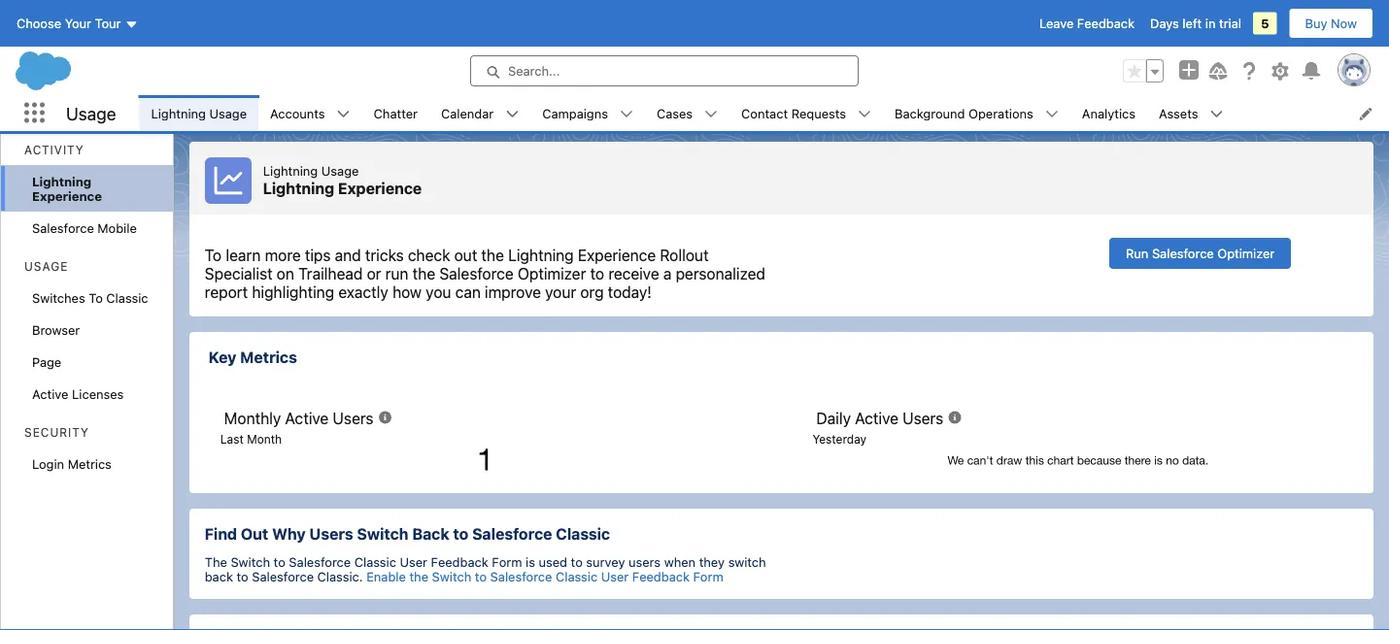 Task type: describe. For each thing, give the bounding box(es) containing it.
assets list item
[[1148, 95, 1236, 131]]

choose your tour button
[[16, 8, 139, 39]]

back
[[205, 569, 233, 584]]

lightning for lightning usage
[[151, 106, 206, 121]]

login
[[32, 457, 64, 471]]

classic up survey
[[556, 525, 610, 543]]

the right "run" on the left top
[[413, 264, 436, 283]]

used
[[539, 555, 568, 569]]

out
[[455, 246, 478, 264]]

background operations
[[895, 106, 1034, 121]]

tricks
[[365, 246, 404, 264]]

the right enable
[[410, 569, 429, 584]]

text default image for cases
[[705, 107, 718, 121]]

usage up the switches
[[24, 260, 68, 274]]

licenses
[[72, 387, 124, 401]]

find out why users switch back to salesforce classic
[[205, 525, 610, 543]]

tips
[[305, 246, 331, 264]]

check
[[408, 246, 450, 264]]

month
[[247, 433, 282, 447]]

metrics for key metrics
[[240, 348, 297, 366]]

highlighting
[[252, 283, 335, 301]]

operations
[[969, 106, 1034, 121]]

org
[[581, 283, 604, 301]]

to right used
[[571, 555, 583, 569]]

the switch to salesforce classic user feedback form is used to survey users when they switch back to salesforce classic.
[[205, 555, 767, 584]]

specialist
[[205, 264, 273, 283]]

classic right is at the bottom left
[[556, 569, 598, 584]]

1 horizontal spatial form
[[694, 569, 724, 584]]

requests
[[792, 106, 847, 121]]

key metrics
[[209, 348, 297, 366]]

calendar
[[441, 106, 494, 121]]

buy
[[1306, 16, 1328, 31]]

campaigns
[[543, 106, 608, 121]]

to left is at the bottom left
[[475, 569, 487, 584]]

run
[[1126, 246, 1149, 261]]

personalized
[[676, 264, 766, 283]]

your
[[545, 283, 577, 301]]

when
[[665, 555, 696, 569]]

switch
[[729, 555, 767, 569]]

on
[[277, 264, 294, 283]]

users for monthly active users
[[333, 410, 374, 428]]

more
[[265, 246, 301, 264]]

list containing lightning usage
[[139, 95, 1390, 131]]

lightning usage link
[[139, 95, 259, 131]]

contact requests link
[[730, 95, 858, 131]]

salesforce inside to learn more tips and tricks check out the lightning experience rollout specialist on trailhead or run the                      salesforce optimizer to receive a personalized report highlighting exactly how you can improve your org today!
[[440, 264, 514, 283]]

rollout
[[660, 246, 709, 264]]

assets link
[[1148, 95, 1211, 131]]

usage inside list
[[210, 106, 247, 121]]

experience inside lightning usage lightning experience
[[338, 179, 422, 197]]

key
[[209, 348, 237, 366]]

lightning usage logo image
[[205, 157, 252, 204]]

active licenses
[[32, 387, 124, 401]]

a
[[664, 264, 672, 283]]

browser
[[32, 323, 80, 337]]

monthly
[[224, 410, 281, 428]]

0 horizontal spatial experience
[[32, 189, 102, 203]]

daily active users
[[817, 410, 944, 428]]

users for daily active users
[[903, 410, 944, 428]]

trial
[[1220, 16, 1242, 31]]

1 horizontal spatial user
[[601, 569, 629, 584]]

text default image for assets
[[1211, 107, 1224, 121]]

chatter
[[374, 106, 418, 121]]

campaigns link
[[531, 95, 620, 131]]

form inside the switch to salesforce classic user feedback form is used to survey users when they switch back to salesforce classic.
[[492, 555, 522, 569]]

campaigns list item
[[531, 95, 645, 131]]

why
[[272, 525, 306, 543]]

leave
[[1040, 16, 1074, 31]]

background operations link
[[884, 95, 1046, 131]]

run
[[386, 264, 409, 283]]

activity
[[24, 143, 84, 157]]

experience inside to learn more tips and tricks check out the lightning experience rollout specialist on trailhead or run the                      salesforce optimizer to receive a personalized report highlighting exactly how you can improve your org today!
[[578, 246, 656, 264]]

days left in trial
[[1151, 16, 1242, 31]]

lightning experience
[[32, 174, 102, 203]]

accounts link
[[259, 95, 337, 131]]

they
[[700, 555, 725, 569]]

run salesforce optimizer link
[[1110, 238, 1292, 269]]

to down why
[[274, 555, 286, 569]]

choose
[[17, 16, 61, 31]]

page
[[32, 355, 61, 369]]

contact
[[742, 106, 788, 121]]

to right back at the left of page
[[453, 525, 469, 543]]

1 horizontal spatial feedback
[[633, 569, 690, 584]]

optimizer inside run salesforce optimizer link
[[1218, 246, 1276, 261]]

enable the switch to salesforce classic user feedback form link
[[367, 569, 724, 584]]

lightning usage lightning experience
[[263, 164, 422, 197]]

the right out
[[482, 246, 504, 264]]

users
[[629, 555, 661, 569]]

1 horizontal spatial switch
[[357, 525, 409, 543]]

can
[[456, 283, 481, 301]]

enable
[[367, 569, 406, 584]]

last
[[220, 433, 244, 447]]

security
[[24, 426, 89, 440]]

assets
[[1160, 106, 1199, 121]]

cases
[[657, 106, 693, 121]]

cases list item
[[645, 95, 730, 131]]

text default image for contact requests
[[858, 107, 872, 121]]

1 vertical spatial to
[[89, 291, 103, 305]]

background
[[895, 106, 966, 121]]

to learn more tips and tricks check out the lightning experience rollout specialist on trailhead or run the                      salesforce optimizer to receive a personalized report highlighting exactly how you can improve your org today!
[[205, 246, 766, 301]]



Task type: locate. For each thing, give the bounding box(es) containing it.
contact requests
[[742, 106, 847, 121]]

user down find out why users switch back to salesforce classic
[[400, 555, 428, 569]]

1 horizontal spatial active
[[285, 410, 329, 428]]

1 vertical spatial optimizer
[[518, 264, 586, 283]]

feedback left 'they'
[[633, 569, 690, 584]]

contact requests list item
[[730, 95, 884, 131]]

classic.
[[317, 569, 363, 584]]

0 vertical spatial to
[[205, 246, 222, 264]]

5
[[1262, 16, 1270, 31]]

group
[[1124, 59, 1164, 83]]

list
[[139, 95, 1390, 131]]

switches to classic
[[32, 291, 148, 305]]

to right the switches
[[89, 291, 103, 305]]

the
[[482, 246, 504, 264], [413, 264, 436, 283], [410, 569, 429, 584]]

lightning inside lightning experience
[[32, 174, 92, 189]]

in
[[1206, 16, 1216, 31]]

to inside to learn more tips and tricks check out the lightning experience rollout specialist on trailhead or run the                      salesforce optimizer to receive a personalized report highlighting exactly how you can improve your org today!
[[591, 264, 605, 283]]

3 text default image from the left
[[705, 107, 718, 121]]

1 text default image from the left
[[337, 107, 351, 121]]

text default image right assets
[[1211, 107, 1224, 121]]

text default image right accounts
[[337, 107, 351, 121]]

form left switch
[[694, 569, 724, 584]]

lightning up more
[[263, 179, 334, 197]]

days
[[1151, 16, 1180, 31]]

0 horizontal spatial active
[[32, 387, 69, 401]]

6 text default image from the left
[[1211, 107, 1224, 121]]

report
[[205, 283, 248, 301]]

search...
[[508, 64, 560, 78]]

text default image right calendar at the left of page
[[506, 107, 519, 121]]

leave feedback
[[1040, 16, 1135, 31]]

lightning up lightning usage logo at the left
[[151, 106, 206, 121]]

text default image for background operations
[[1046, 107, 1059, 121]]

last month
[[220, 433, 282, 447]]

text default image for calendar
[[506, 107, 519, 121]]

mobile
[[98, 221, 137, 235]]

exactly
[[339, 283, 389, 301]]

accounts list item
[[259, 95, 362, 131]]

to left "receive"
[[591, 264, 605, 283]]

0 horizontal spatial optimizer
[[518, 264, 586, 283]]

classic inside the switch to salesforce classic user feedback form is used to survey users when they switch back to salesforce classic.
[[355, 555, 397, 569]]

analytics link
[[1071, 95, 1148, 131]]

2 horizontal spatial active
[[856, 410, 899, 428]]

to right back
[[237, 569, 249, 584]]

analytics
[[1083, 106, 1136, 121]]

lightning for lightning usage lightning experience
[[263, 164, 318, 178]]

active
[[32, 387, 69, 401], [285, 410, 329, 428], [856, 410, 899, 428]]

find
[[205, 525, 237, 543]]

lightning usage
[[151, 106, 247, 121]]

today!
[[608, 283, 652, 301]]

enable the switch to salesforce classic user feedback form
[[367, 569, 724, 584]]

classic
[[106, 291, 148, 305], [556, 525, 610, 543], [355, 555, 397, 569], [556, 569, 598, 584]]

0 horizontal spatial user
[[400, 555, 428, 569]]

improve
[[485, 283, 541, 301]]

cases link
[[645, 95, 705, 131]]

active for daily active users
[[856, 410, 899, 428]]

active down page
[[32, 387, 69, 401]]

switch up enable
[[357, 525, 409, 543]]

salesforce
[[32, 221, 94, 235], [1153, 246, 1215, 261], [440, 264, 514, 283], [473, 525, 553, 543], [289, 555, 351, 569], [252, 569, 314, 584], [491, 569, 552, 584]]

0 vertical spatial metrics
[[240, 348, 297, 366]]

1 horizontal spatial optimizer
[[1218, 246, 1276, 261]]

0 vertical spatial optimizer
[[1218, 246, 1276, 261]]

metrics
[[240, 348, 297, 366], [68, 457, 112, 471]]

4 text default image from the left
[[858, 107, 872, 121]]

experience up the tricks
[[338, 179, 422, 197]]

leave feedback link
[[1040, 16, 1135, 31]]

tour
[[95, 16, 121, 31]]

metrics right key
[[240, 348, 297, 366]]

form
[[492, 555, 522, 569], [694, 569, 724, 584]]

feedback inside the switch to salesforce classic user feedback form is used to survey users when they switch back to salesforce classic.
[[431, 555, 489, 569]]

1 horizontal spatial to
[[205, 246, 222, 264]]

text default image right cases
[[705, 107, 718, 121]]

1 horizontal spatial experience
[[338, 179, 422, 197]]

out
[[241, 525, 268, 543]]

switch down out
[[231, 555, 270, 569]]

switch down back at the left of page
[[432, 569, 472, 584]]

calendar list item
[[430, 95, 531, 131]]

experience up today!
[[578, 246, 656, 264]]

5 text default image from the left
[[1046, 107, 1059, 121]]

2 horizontal spatial switch
[[432, 569, 472, 584]]

choose your tour
[[17, 16, 121, 31]]

background operations list item
[[884, 95, 1071, 131]]

text default image for accounts
[[337, 107, 351, 121]]

user right used
[[601, 569, 629, 584]]

active right monthly
[[285, 410, 329, 428]]

receive
[[609, 264, 660, 283]]

2 text default image from the left
[[506, 107, 519, 121]]

lightning down the activity
[[32, 174, 92, 189]]

yesterday
[[813, 433, 867, 447]]

0 horizontal spatial metrics
[[68, 457, 112, 471]]

your
[[65, 16, 91, 31]]

optimizer
[[1218, 246, 1276, 261], [518, 264, 586, 283]]

user inside the switch to salesforce classic user feedback form is used to survey users when they switch back to salesforce classic.
[[400, 555, 428, 569]]

lightning
[[151, 106, 206, 121], [263, 164, 318, 178], [32, 174, 92, 189], [263, 179, 334, 197], [508, 246, 574, 264]]

salesforce mobile
[[32, 221, 137, 235]]

optimizer inside to learn more tips and tricks check out the lightning experience rollout specialist on trailhead or run the                      salesforce optimizer to receive a personalized report highlighting exactly how you can improve your org today!
[[518, 264, 586, 283]]

daily
[[817, 410, 851, 428]]

switch inside the switch to salesforce classic user feedback form is used to survey users when they switch back to salesforce classic.
[[231, 555, 270, 569]]

classic right the switches
[[106, 291, 148, 305]]

and
[[335, 246, 361, 264]]

to inside to learn more tips and tricks check out the lightning experience rollout specialist on trailhead or run the                      salesforce optimizer to receive a personalized report highlighting exactly how you can improve your org today!
[[205, 246, 222, 264]]

classic down find out why users switch back to salesforce classic
[[355, 555, 397, 569]]

metrics for login metrics
[[68, 457, 112, 471]]

feedback
[[1078, 16, 1135, 31], [431, 555, 489, 569], [633, 569, 690, 584]]

chatter link
[[362, 95, 430, 131]]

0 horizontal spatial switch
[[231, 555, 270, 569]]

2 horizontal spatial feedback
[[1078, 16, 1135, 31]]

usage down accounts list item
[[322, 164, 359, 178]]

to
[[205, 246, 222, 264], [89, 291, 103, 305]]

search... button
[[470, 55, 859, 87]]

buy now button
[[1289, 8, 1374, 39]]

text default image inside contact requests list item
[[858, 107, 872, 121]]

experience
[[338, 179, 422, 197], [32, 189, 102, 203], [578, 246, 656, 264]]

1 horizontal spatial metrics
[[240, 348, 297, 366]]

lightning down accounts 'link'
[[263, 164, 318, 178]]

is
[[526, 555, 536, 569]]

feedback right the leave
[[1078, 16, 1135, 31]]

now
[[1332, 16, 1358, 31]]

usage up the activity
[[66, 103, 116, 124]]

text default image inside assets list item
[[1211, 107, 1224, 121]]

run salesforce optimizer
[[1126, 246, 1276, 261]]

text default image
[[620, 107, 634, 121]]

back
[[412, 525, 450, 543]]

text default image inside cases list item
[[705, 107, 718, 121]]

trailhead
[[299, 264, 363, 283]]

1 vertical spatial metrics
[[68, 457, 112, 471]]

text default image inside background operations list item
[[1046, 107, 1059, 121]]

text default image
[[337, 107, 351, 121], [506, 107, 519, 121], [705, 107, 718, 121], [858, 107, 872, 121], [1046, 107, 1059, 121], [1211, 107, 1224, 121]]

lightning up your
[[508, 246, 574, 264]]

lightning for lightning experience
[[32, 174, 92, 189]]

metrics right login
[[68, 457, 112, 471]]

calendar link
[[430, 95, 506, 131]]

switches
[[32, 291, 85, 305]]

text default image inside calendar list item
[[506, 107, 519, 121]]

active up yesterday
[[856, 410, 899, 428]]

0 horizontal spatial to
[[89, 291, 103, 305]]

0 horizontal spatial form
[[492, 555, 522, 569]]

0 horizontal spatial feedback
[[431, 555, 489, 569]]

active for monthly active users
[[285, 410, 329, 428]]

experience up salesforce mobile
[[32, 189, 102, 203]]

form left is at the bottom left
[[492, 555, 522, 569]]

buy now
[[1306, 16, 1358, 31]]

usage up lightning usage logo at the left
[[210, 106, 247, 121]]

left
[[1183, 16, 1203, 31]]

feedback down back at the left of page
[[431, 555, 489, 569]]

login metrics
[[32, 457, 112, 471]]

2 horizontal spatial experience
[[578, 246, 656, 264]]

to left learn
[[205, 246, 222, 264]]

lightning inside to learn more tips and tricks check out the lightning experience rollout specialist on trailhead or run the                      salesforce optimizer to receive a personalized report highlighting exactly how you can improve your org today!
[[508, 246, 574, 264]]

text default image right operations
[[1046, 107, 1059, 121]]

the
[[205, 555, 227, 569]]

text default image inside accounts list item
[[337, 107, 351, 121]]

user
[[400, 555, 428, 569], [601, 569, 629, 584]]

text default image right requests
[[858, 107, 872, 121]]

how
[[393, 283, 422, 301]]

usage inside lightning usage lightning experience
[[322, 164, 359, 178]]



Task type: vqa. For each thing, say whether or not it's contained in the screenshot.
cell within Recently Viewed|Price Book Entries|List View element
no



